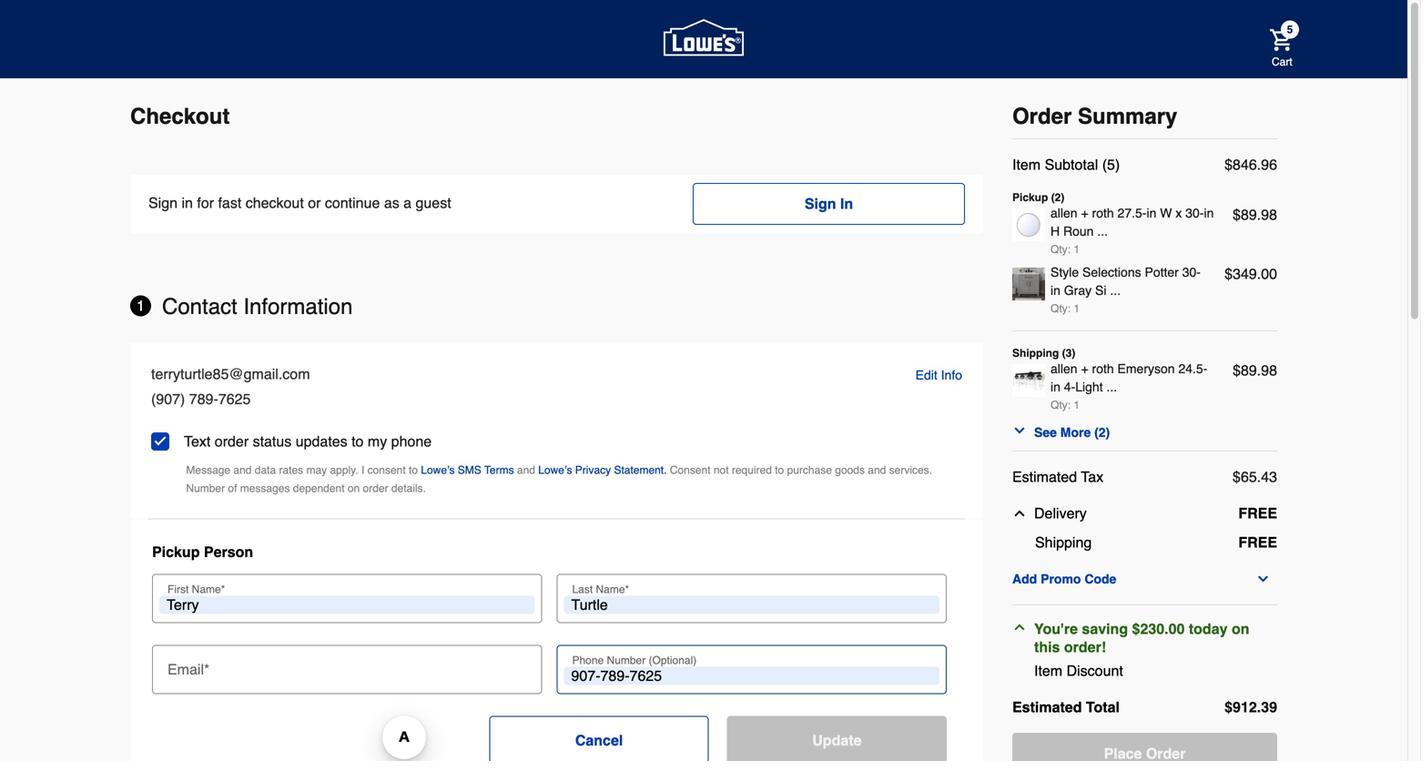 Task type: locate. For each thing, give the bounding box(es) containing it.
1 vertical spatial allen
[[1051, 362, 1078, 376]]

information
[[244, 294, 353, 319]]

update
[[813, 732, 862, 749]]

region
[[130, 343, 984, 519]]

1 89 from the top
[[1241, 206, 1258, 223]]

qty: down gray
[[1051, 302, 1071, 315]]

cancel
[[576, 732, 623, 749]]

1
[[1074, 243, 1080, 256], [137, 297, 145, 314], [1074, 302, 1080, 315], [1074, 399, 1080, 412]]

1 down 4-
[[1074, 399, 1080, 412]]

1 vertical spatial (2)
[[1095, 425, 1111, 440]]

item up pickup
[[1013, 156, 1041, 173]]

89 down $ 846 . 96
[[1241, 206, 1258, 223]]

$ 89 . 98 for allen + roth 27.5-in w x 30-in h roun ...
[[1233, 206, 1278, 223]]

(optional)
[[649, 654, 697, 667]]

goods
[[836, 464, 865, 477]]

roth left 27.5-
[[1093, 206, 1115, 220]]

1 horizontal spatial order
[[363, 482, 389, 495]]

0 vertical spatial (2)
[[1052, 191, 1065, 204]]

1 vertical spatial item image
[[1013, 364, 1046, 397]]

0 vertical spatial item image
[[1013, 268, 1046, 301]]

qty: 1 down gray
[[1051, 302, 1080, 315]]

qty: down 4-
[[1051, 399, 1071, 412]]

roth for 27.5-
[[1093, 206, 1115, 220]]

1 vertical spatial chevron up image
[[1013, 620, 1027, 635]]

$ 349 .00
[[1225, 266, 1278, 282]]

0 vertical spatial chevron up image
[[1013, 506, 1027, 521]]

allen inside allen + roth 27.5-in w x 30-in h roun ...
[[1051, 206, 1078, 220]]

1 vertical spatial free
[[1239, 534, 1278, 551]]

0 vertical spatial on
[[348, 482, 360, 495]]

item for item discount
[[1035, 663, 1063, 680]]

item subtotal (5)
[[1013, 156, 1121, 173]]

1 horizontal spatial on
[[1232, 621, 1250, 638]]

7625
[[218, 391, 251, 408]]

lowe's home improvement cart image
[[1271, 29, 1293, 51]]

$ 89 . 98 down $ 846 . 96
[[1233, 206, 1278, 223]]

allen
[[1051, 206, 1078, 220], [1051, 362, 1078, 376]]

$ left 96
[[1225, 156, 1233, 173]]

2 item image from the top
[[1013, 364, 1046, 397]]

1 horizontal spatial (2)
[[1095, 425, 1111, 440]]

qty: 1 for allen + roth emeryson 24.5- in 4-light ...
[[1051, 399, 1080, 412]]

0 vertical spatial free
[[1239, 505, 1278, 522]]

0 vertical spatial shipping
[[1013, 347, 1060, 360]]

1 allen from the top
[[1051, 206, 1078, 220]]

chevron up image left you're
[[1013, 620, 1027, 635]]

item image down shipping (3)
[[1013, 364, 1046, 397]]

sign in button
[[693, 183, 966, 225]]

$ 89 . 98 right 24.5-
[[1233, 362, 1278, 379]]

chevron up image
[[1013, 506, 1027, 521], [1013, 620, 1027, 635]]

to inside consent not required to purchase goods and services. number of messages dependent on order details.
[[775, 464, 784, 477]]

roth inside allen + roth emeryson 24.5- in 4-light ...
[[1093, 362, 1115, 376]]

lowe's left sms
[[421, 464, 455, 477]]

promo
[[1041, 572, 1082, 587]]

98 right 24.5-
[[1262, 362, 1278, 379]]

lowe's
[[421, 464, 455, 477], [539, 464, 572, 477]]

1 qty: 1 from the top
[[1051, 243, 1080, 256]]

1 vertical spatial qty: 1
[[1051, 302, 1080, 315]]

$ for allen + roth emeryson 24.5- in 4-light ...
[[1233, 362, 1241, 379]]

2 89 from the top
[[1241, 362, 1258, 379]]

chevron up image left delivery
[[1013, 506, 1027, 521]]

allen inside allen + roth emeryson 24.5- in 4-light ...
[[1051, 362, 1078, 376]]

1 vertical spatial roth
[[1093, 362, 1115, 376]]

1 vertical spatial item
[[1035, 663, 1063, 680]]

edit
[[916, 368, 938, 383]]

0 horizontal spatial lowe's
[[421, 464, 455, 477]]

2 qty: 1 from the top
[[1051, 302, 1080, 315]]

Phone Number (Optional) telephone field
[[564, 667, 940, 685]]

2 estimated from the top
[[1013, 699, 1083, 716]]

1 chevron up image from the top
[[1013, 506, 1027, 521]]

1 estimated from the top
[[1013, 469, 1078, 485]]

item image for $ 349 .00
[[1013, 268, 1046, 301]]

0 horizontal spatial name*
[[192, 583, 225, 596]]

contact
[[162, 294, 237, 319]]

2 horizontal spatial to
[[775, 464, 784, 477]]

0 vertical spatial $ 89 . 98
[[1233, 206, 1278, 223]]

2 horizontal spatial and
[[868, 464, 887, 477]]

1 qty: from the top
[[1051, 243, 1071, 256]]

1 vertical spatial order
[[363, 482, 389, 495]]

and inside consent not required to purchase goods and services. number of messages dependent on order details.
[[868, 464, 887, 477]]

1 horizontal spatial number
[[607, 654, 646, 667]]

2 allen from the top
[[1051, 362, 1078, 376]]

$ 846 . 96
[[1225, 156, 1278, 173]]

1 . from the top
[[1258, 156, 1262, 173]]

see more (2)
[[1035, 425, 1111, 440]]

(5)
[[1103, 156, 1121, 173]]

order
[[215, 433, 249, 450], [363, 482, 389, 495]]

sign for sign in
[[805, 195, 837, 212]]

allen down (3)
[[1051, 362, 1078, 376]]

apply.
[[330, 464, 359, 477]]

+ inside allen + roth emeryson 24.5- in 4-light ...
[[1082, 362, 1089, 376]]

0 vertical spatial 30-
[[1186, 206, 1205, 220]]

free up chevron down image
[[1239, 534, 1278, 551]]

$ for estimated total
[[1225, 699, 1233, 716]]

qty: 1 down 4-
[[1051, 399, 1080, 412]]

person
[[204, 544, 253, 560]]

on inside you're saving  $230.00  today on this order!
[[1232, 621, 1250, 638]]

summary
[[1078, 104, 1178, 129]]

0 vertical spatial order
[[215, 433, 249, 450]]

2 vertical spatial ...
[[1107, 380, 1118, 394]]

+ up 'roun'
[[1082, 206, 1089, 220]]

may
[[306, 464, 327, 477]]

1 item image from the top
[[1013, 268, 1046, 301]]

1 $ 89 . 98 from the top
[[1233, 206, 1278, 223]]

1 horizontal spatial lowe's
[[539, 464, 572, 477]]

you're saving  $230.00  today on this order! link
[[1013, 620, 1271, 657]]

1 vertical spatial 98
[[1262, 362, 1278, 379]]

3 and from the left
[[868, 464, 887, 477]]

and right 'goods'
[[868, 464, 887, 477]]

qty: 1 down h
[[1051, 243, 1080, 256]]

... right light
[[1107, 380, 1118, 394]]

qty:
[[1051, 243, 1071, 256], [1051, 302, 1071, 315], [1051, 399, 1071, 412]]

30- right x in the top right of the page
[[1186, 206, 1205, 220]]

number right phone
[[607, 654, 646, 667]]

on right today
[[1232, 621, 1250, 638]]

0 horizontal spatial order
[[215, 433, 249, 450]]

0 vertical spatial +
[[1082, 206, 1089, 220]]

and up the of
[[234, 464, 252, 477]]

sign inside button
[[805, 195, 837, 212]]

shipping left (3)
[[1013, 347, 1060, 360]]

3 qty: from the top
[[1051, 399, 1071, 412]]

... right 'roun'
[[1098, 224, 1109, 239]]

allen for allen + roth emeryson 24.5- in 4-light ...
[[1051, 362, 1078, 376]]

+ for 27.5-
[[1082, 206, 1089, 220]]

phone
[[391, 433, 432, 450]]

2 lowe's from the left
[[539, 464, 572, 477]]

3 qty: 1 from the top
[[1051, 399, 1080, 412]]

data
[[255, 464, 276, 477]]

349
[[1233, 266, 1258, 282]]

0 vertical spatial roth
[[1093, 206, 1115, 220]]

free
[[1239, 505, 1278, 522], [1239, 534, 1278, 551]]

chevron up image inside you're saving  $230.00  today on this order! link
[[1013, 620, 1027, 635]]

0 vertical spatial qty: 1
[[1051, 243, 1080, 256]]

2 vertical spatial qty:
[[1051, 399, 1071, 412]]

sign left in
[[805, 195, 837, 212]]

2 roth from the top
[[1093, 362, 1115, 376]]

services.
[[890, 464, 933, 477]]

0 vertical spatial ...
[[1098, 224, 1109, 239]]

(2) right more on the right
[[1095, 425, 1111, 440]]

(3)
[[1063, 347, 1076, 360]]

1 vertical spatial qty:
[[1051, 302, 1071, 315]]

$ 89 . 98
[[1233, 206, 1278, 223], [1233, 362, 1278, 379]]

2 qty: from the top
[[1051, 302, 1071, 315]]

order right text
[[215, 433, 249, 450]]

name* for first name*
[[192, 583, 225, 596]]

in down style
[[1051, 283, 1061, 298]]

2 $ 89 . 98 from the top
[[1233, 362, 1278, 379]]

2 + from the top
[[1082, 362, 1089, 376]]

... right si
[[1111, 283, 1121, 298]]

name* right first
[[192, 583, 225, 596]]

1 name* from the left
[[192, 583, 225, 596]]

98
[[1262, 206, 1278, 223], [1262, 362, 1278, 379]]

98 down 96
[[1262, 206, 1278, 223]]

2 name* from the left
[[596, 583, 630, 596]]

1 horizontal spatial sign
[[805, 195, 837, 212]]

on down the apply. at the bottom of page
[[348, 482, 360, 495]]

last
[[572, 583, 593, 596]]

0 horizontal spatial and
[[234, 464, 252, 477]]

1 for style selections potter 30- in gray si ...
[[1074, 302, 1080, 315]]

allen up h
[[1051, 206, 1078, 220]]

item image
[[1013, 268, 1046, 301], [1013, 364, 1046, 397]]

edit info link
[[916, 364, 963, 386]]

add promo code link
[[1013, 568, 1278, 590]]

.
[[1258, 156, 1262, 173], [1258, 206, 1262, 223], [1258, 362, 1262, 379], [1258, 469, 1262, 485], [1258, 699, 1262, 716]]

0 vertical spatial item
[[1013, 156, 1041, 173]]

item for item subtotal (5)
[[1013, 156, 1041, 173]]

item image for $ 89 . 98
[[1013, 364, 1046, 397]]

1 left contact
[[137, 297, 145, 314]]

delivery
[[1035, 505, 1087, 522]]

4 . from the top
[[1258, 469, 1262, 485]]

30- right "potter"
[[1183, 265, 1201, 280]]

saving
[[1082, 621, 1129, 638]]

$ down 846
[[1233, 206, 1241, 223]]

chevron down image
[[1013, 424, 1027, 438]]

cart
[[1272, 56, 1293, 68]]

0 vertical spatial 89
[[1241, 206, 1258, 223]]

first
[[168, 583, 189, 596]]

2 98 from the top
[[1262, 362, 1278, 379]]

2 chevron up image from the top
[[1013, 620, 1027, 635]]

98 for allen + roth 27.5-in w x 30-in h roun ...
[[1262, 206, 1278, 223]]

roth up light
[[1093, 362, 1115, 376]]

(2) right pickup
[[1052, 191, 1065, 204]]

qty: 1
[[1051, 243, 1080, 256], [1051, 302, 1080, 315], [1051, 399, 1080, 412]]

to
[[352, 433, 364, 450], [409, 464, 418, 477], [775, 464, 784, 477]]

and
[[234, 464, 252, 477], [517, 464, 536, 477], [868, 464, 887, 477]]

item down this
[[1035, 663, 1063, 680]]

. for estimated tax
[[1258, 469, 1262, 485]]

item image
[[1013, 209, 1046, 241]]

0 vertical spatial allen
[[1051, 206, 1078, 220]]

1 + from the top
[[1082, 206, 1089, 220]]

0 vertical spatial estimated
[[1013, 469, 1078, 485]]

0 horizontal spatial number
[[186, 482, 225, 495]]

consent not required to purchase goods and services. number of messages dependent on order details.
[[186, 464, 933, 495]]

a
[[404, 194, 412, 211]]

30-
[[1186, 206, 1205, 220], [1183, 265, 1201, 280]]

on inside consent not required to purchase goods and services. number of messages dependent on order details.
[[348, 482, 360, 495]]

5
[[1288, 23, 1294, 36]]

see
[[1035, 425, 1057, 440]]

1 vertical spatial $ 89 . 98
[[1233, 362, 1278, 379]]

5 . from the top
[[1258, 699, 1262, 716]]

+ inside allen + roth 27.5-in w x 30-in h roun ...
[[1082, 206, 1089, 220]]

to right required
[[775, 464, 784, 477]]

0 horizontal spatial on
[[348, 482, 360, 495]]

item
[[1013, 156, 1041, 173], [1035, 663, 1063, 680]]

shipping for shipping (3)
[[1013, 347, 1060, 360]]

more
[[1061, 425, 1091, 440]]

0 horizontal spatial sign
[[148, 194, 178, 211]]

estimated down the item discount
[[1013, 699, 1083, 716]]

0 vertical spatial number
[[186, 482, 225, 495]]

number down message
[[186, 482, 225, 495]]

1 down gray
[[1074, 302, 1080, 315]]

$ right 24.5-
[[1233, 362, 1241, 379]]

w
[[1161, 206, 1173, 220]]

shipping down delivery
[[1036, 534, 1092, 551]]

$ left 39
[[1225, 699, 1233, 716]]

on
[[348, 482, 360, 495], [1232, 621, 1250, 638]]

terryturtle85@gmail.com
[[151, 366, 310, 383]]

region containing terryturtle85@gmail.com
[[130, 343, 984, 519]]

order down consent in the bottom left of the page
[[363, 482, 389, 495]]

roth
[[1093, 206, 1115, 220], [1093, 362, 1115, 376]]

total
[[1087, 699, 1120, 716]]

0 vertical spatial 98
[[1262, 206, 1278, 223]]

to up details.
[[409, 464, 418, 477]]

1 horizontal spatial and
[[517, 464, 536, 477]]

to left the my
[[352, 433, 364, 450]]

sms
[[458, 464, 482, 477]]

roth inside allen + roth 27.5-in w x 30-in h roun ...
[[1093, 206, 1115, 220]]

name* right last
[[596, 583, 630, 596]]

lowe's left the privacy
[[539, 464, 572, 477]]

free down $ 65 . 43
[[1239, 505, 1278, 522]]

1 vertical spatial 89
[[1241, 362, 1258, 379]]

today
[[1189, 621, 1228, 638]]

1 vertical spatial ...
[[1111, 283, 1121, 298]]

89 right 24.5-
[[1241, 362, 1258, 379]]

estimated up delivery
[[1013, 469, 1078, 485]]

in left 4-
[[1051, 380, 1061, 394]]

3 . from the top
[[1258, 362, 1262, 379]]

1 vertical spatial +
[[1082, 362, 1089, 376]]

1 vertical spatial estimated
[[1013, 699, 1083, 716]]

1 98 from the top
[[1262, 206, 1278, 223]]

last name*
[[572, 583, 630, 596]]

1 horizontal spatial name*
[[596, 583, 630, 596]]

0 vertical spatial qty:
[[1051, 243, 1071, 256]]

in
[[841, 195, 854, 212]]

1 vertical spatial number
[[607, 654, 646, 667]]

phone
[[572, 654, 604, 667]]

discount
[[1067, 663, 1124, 680]]

and right the terms
[[517, 464, 536, 477]]

qty: down h
[[1051, 243, 1071, 256]]

in
[[182, 194, 193, 211], [1147, 206, 1157, 220], [1205, 206, 1215, 220], [1051, 283, 1061, 298], [1051, 380, 1061, 394]]

sign left for
[[148, 194, 178, 211]]

pickup
[[152, 544, 200, 560]]

. for estimated total
[[1258, 699, 1262, 716]]

+ up light
[[1082, 362, 1089, 376]]

$ left the 43 in the right of the page
[[1233, 469, 1241, 485]]

1 roth from the top
[[1093, 206, 1115, 220]]

$ left .00
[[1225, 266, 1233, 282]]

1 vertical spatial 30-
[[1183, 265, 1201, 280]]

1 vertical spatial on
[[1232, 621, 1250, 638]]

1 down 'roun'
[[1074, 243, 1080, 256]]

1 vertical spatial shipping
[[1036, 534, 1092, 551]]

2 vertical spatial qty: 1
[[1051, 399, 1080, 412]]

updates
[[296, 433, 348, 450]]

item image left style
[[1013, 268, 1046, 301]]

dependent
[[293, 482, 345, 495]]

Last Name* text field
[[564, 596, 940, 614]]

2 . from the top
[[1258, 206, 1262, 223]]



Task type: vqa. For each thing, say whether or not it's contained in the screenshot.
leftmost Number
yes



Task type: describe. For each thing, give the bounding box(es) containing it.
789-
[[189, 391, 218, 408]]

contact information
[[162, 294, 353, 319]]

Email* email field
[[159, 645, 535, 685]]

$230.00
[[1133, 621, 1185, 638]]

message and data rates may apply. i consent to lowe's sms terms and lowe's privacy statement.
[[186, 464, 667, 477]]

light
[[1076, 380, 1104, 394]]

style
[[1051, 265, 1079, 280]]

0 horizontal spatial to
[[352, 433, 364, 450]]

. for allen + roth emeryson 24.5- in 4-light ...
[[1258, 362, 1262, 379]]

$ for estimated tax
[[1233, 469, 1241, 485]]

code
[[1085, 572, 1117, 587]]

update button
[[728, 716, 947, 761]]

terms
[[485, 464, 514, 477]]

x
[[1176, 206, 1183, 220]]

i
[[362, 464, 365, 477]]

pickup person
[[152, 544, 253, 560]]

chevron down image
[[1257, 572, 1271, 587]]

emeryson
[[1118, 362, 1176, 376]]

allen for allen + roth 27.5-in w x 30-in h roun ...
[[1051, 206, 1078, 220]]

roun
[[1064, 224, 1094, 239]]

(907)
[[151, 391, 185, 408]]

$ for style selections potter 30- in gray si ...
[[1225, 266, 1233, 282]]

subtotal
[[1045, 156, 1099, 173]]

consent
[[368, 464, 406, 477]]

estimated for estimated tax
[[1013, 469, 1078, 485]]

estimated total
[[1013, 699, 1120, 716]]

1 horizontal spatial to
[[409, 464, 418, 477]]

first name*
[[168, 583, 225, 596]]

si
[[1096, 283, 1107, 298]]

1 lowe's from the left
[[421, 464, 455, 477]]

guest
[[416, 194, 451, 211]]

1 and from the left
[[234, 464, 252, 477]]

pickup (2)
[[1013, 191, 1065, 204]]

allen + roth 27.5-in w x 30-in h roun ...
[[1051, 206, 1215, 239]]

30- inside allen + roth 27.5-in w x 30-in h roun ...
[[1186, 206, 1205, 220]]

1 for allen + roth 27.5-in w x 30-in h roun ...
[[1074, 243, 1080, 256]]

or
[[308, 194, 321, 211]]

. for allen + roth 27.5-in w x 30-in h roun ...
[[1258, 206, 1262, 223]]

+ for emeryson
[[1082, 362, 1089, 376]]

gray
[[1065, 283, 1092, 298]]

qty: 1 for allen + roth 27.5-in w x 30-in h roun ...
[[1051, 243, 1080, 256]]

continue
[[325, 194, 380, 211]]

$ 65 . 43
[[1233, 469, 1278, 485]]

sign for sign in for fast checkout or continue as a guest
[[148, 194, 178, 211]]

chevron up image for you're saving  $230.00  today on this order!
[[1013, 620, 1027, 635]]

this
[[1035, 639, 1061, 656]]

30- inside "style selections potter 30- in gray si ..."
[[1183, 265, 1201, 280]]

.00
[[1258, 266, 1278, 282]]

$ for item subtotal (5)
[[1225, 156, 1233, 173]]

1 for allen + roth emeryson 24.5- in 4-light ...
[[1074, 399, 1080, 412]]

selections
[[1083, 265, 1142, 280]]

89 for allen + roth 27.5-in w x 30-in h roun ...
[[1241, 206, 1258, 223]]

messages
[[240, 482, 290, 495]]

add
[[1013, 572, 1038, 587]]

edit info
[[916, 368, 963, 383]]

... inside allen + roth emeryson 24.5- in 4-light ...
[[1107, 380, 1118, 394]]

shipping for shipping
[[1036, 534, 1092, 551]]

info
[[942, 368, 963, 383]]

2 and from the left
[[517, 464, 536, 477]]

in left w
[[1147, 206, 1157, 220]]

in inside "style selections potter 30- in gray si ..."
[[1051, 283, 1061, 298]]

98 for allen + roth emeryson 24.5- in 4-light ...
[[1262, 362, 1278, 379]]

qty: for allen + roth emeryson 24.5- in 4-light ...
[[1051, 399, 1071, 412]]

fast
[[218, 194, 242, 211]]

you're
[[1035, 621, 1078, 638]]

qty: for allen + roth 27.5-in w x 30-in h roun ...
[[1051, 243, 1071, 256]]

43
[[1262, 469, 1278, 485]]

sign in for fast checkout or continue as a guest
[[148, 194, 451, 211]]

24.5-
[[1179, 362, 1208, 376]]

h
[[1051, 224, 1060, 239]]

in inside allen + roth emeryson 24.5- in 4-light ...
[[1051, 380, 1061, 394]]

$ 89 . 98 for allen + roth emeryson 24.5- in 4-light ...
[[1233, 362, 1278, 379]]

1 free from the top
[[1239, 505, 1278, 522]]

First Name* text field
[[159, 596, 535, 614]]

89 for allen + roth emeryson 24.5- in 4-light ...
[[1241, 362, 1258, 379]]

. for item subtotal (5)
[[1258, 156, 1262, 173]]

$ for allen + roth 27.5-in w x 30-in h roun ...
[[1233, 206, 1241, 223]]

lowe's home improvement logo image
[[664, 0, 744, 79]]

39
[[1262, 699, 1278, 716]]

my
[[368, 433, 387, 450]]

message
[[186, 464, 231, 477]]

statement.
[[614, 464, 667, 477]]

allen + roth emeryson 24.5- in 4-light ...
[[1051, 362, 1208, 394]]

estimated tax
[[1013, 469, 1104, 485]]

as
[[384, 194, 400, 211]]

96
[[1262, 156, 1278, 173]]

order inside consent not required to purchase goods and services. number of messages dependent on order details.
[[363, 482, 389, 495]]

roth for emeryson
[[1093, 362, 1115, 376]]

add promo code
[[1013, 572, 1117, 587]]

required
[[732, 464, 772, 477]]

number inside consent not required to purchase goods and services. number of messages dependent on order details.
[[186, 482, 225, 495]]

terryturtle85@gmail.com (907) 789-7625
[[151, 366, 310, 408]]

pickup
[[1013, 191, 1049, 204]]

order
[[1013, 104, 1072, 129]]

you're saving  $230.00  today on this order!
[[1035, 621, 1250, 656]]

item discount
[[1035, 663, 1124, 680]]

chevron up image for delivery
[[1013, 506, 1027, 521]]

qty: 1 for style selections potter 30- in gray si ...
[[1051, 302, 1080, 315]]

of
[[228, 482, 237, 495]]

shipping (3)
[[1013, 347, 1076, 360]]

status
[[253, 433, 292, 450]]

912
[[1233, 699, 1258, 716]]

purchase
[[788, 464, 832, 477]]

... inside allen + roth 27.5-in w x 30-in h roun ...
[[1098, 224, 1109, 239]]

2 free from the top
[[1239, 534, 1278, 551]]

for
[[197, 194, 214, 211]]

email*
[[168, 661, 210, 678]]

privacy
[[575, 464, 611, 477]]

estimated for estimated total
[[1013, 699, 1083, 716]]

in right x in the top right of the page
[[1205, 206, 1215, 220]]

tax
[[1082, 469, 1104, 485]]

order!
[[1065, 639, 1107, 656]]

0 horizontal spatial (2)
[[1052, 191, 1065, 204]]

style selections potter 30- in gray si ...
[[1051, 265, 1201, 298]]

in left for
[[182, 194, 193, 211]]

qty: for style selections potter 30- in gray si ...
[[1051, 302, 1071, 315]]

potter
[[1145, 265, 1179, 280]]

name* for last name*
[[596, 583, 630, 596]]

... inside "style selections potter 30- in gray si ..."
[[1111, 283, 1121, 298]]



